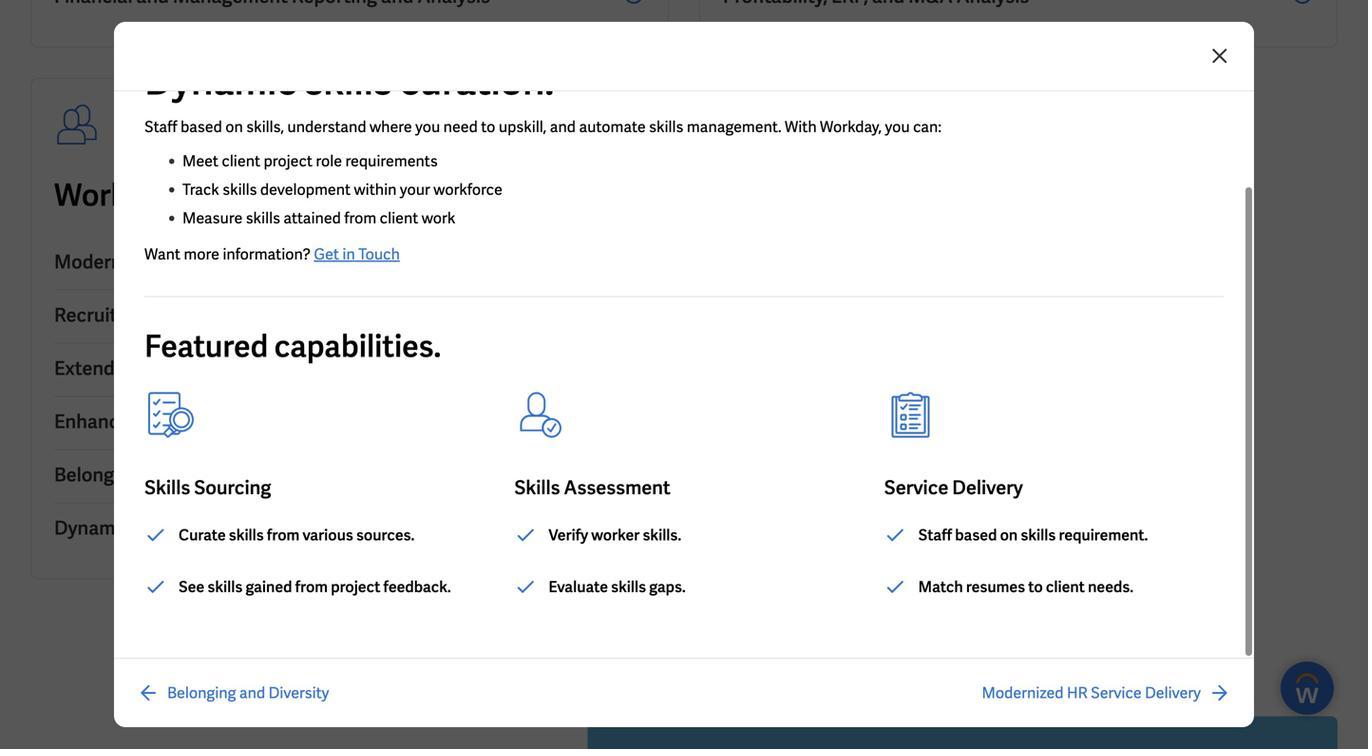 Task type: vqa. For each thing, say whether or not it's contained in the screenshot.
Planning
no



Task type: locate. For each thing, give the bounding box(es) containing it.
1 horizontal spatial modernized
[[982, 683, 1064, 703]]

1 horizontal spatial hr
[[1067, 683, 1088, 703]]

1 vertical spatial staff
[[919, 525, 953, 545]]

0 horizontal spatial modernized hr service delivery button
[[54, 237, 645, 290]]

0 vertical spatial from
[[344, 208, 377, 228]]

2 horizontal spatial delivery
[[1146, 683, 1201, 703]]

dynamic
[[144, 57, 297, 106], [54, 516, 130, 540]]

client left needs.
[[1046, 577, 1085, 597]]

2 vertical spatial service
[[1091, 683, 1142, 703]]

1 horizontal spatial delivery
[[953, 475, 1024, 500]]

0 horizontal spatial based
[[181, 117, 222, 137]]

1 vertical spatial on
[[1001, 525, 1018, 545]]

skills assessment
[[515, 475, 671, 500]]

workforce up want
[[54, 175, 199, 215]]

curation.
[[400, 57, 554, 106]]

0 horizontal spatial delivery
[[259, 250, 330, 274]]

project inside meet client project role requirements track skills development within your workforce measure skills attained from client work
[[264, 151, 313, 171]]

1 vertical spatial hr
[[1067, 683, 1088, 703]]

0 horizontal spatial client
[[222, 151, 260, 171]]

0 horizontal spatial modernized
[[54, 250, 157, 274]]

hr
[[161, 250, 187, 274], [1067, 683, 1088, 703]]

match resumes to client needs.
[[919, 577, 1134, 597]]

0 horizontal spatial project
[[264, 151, 313, 171]]

staff
[[144, 117, 177, 137], [919, 525, 953, 545]]

0 horizontal spatial diversity
[[181, 462, 258, 487]]

dynamic skills curation
[[54, 516, 260, 540]]

belonging and diversity
[[54, 462, 258, 487], [167, 683, 329, 703]]

attained
[[284, 208, 341, 228]]

1 vertical spatial diversity
[[269, 683, 329, 703]]

you left "need"
[[415, 117, 440, 137]]

for
[[205, 175, 244, 215]]

skills left curation
[[134, 516, 180, 540]]

skills up the dynamic skills curation
[[144, 475, 190, 500]]

and
[[550, 117, 576, 137], [121, 303, 154, 327], [144, 462, 177, 487], [239, 683, 265, 703]]

dynamic inside dialog
[[144, 57, 297, 106]]

skills for skills sourcing
[[144, 475, 190, 500]]

1 vertical spatial from
[[267, 525, 300, 545]]

project
[[264, 151, 313, 171], [331, 577, 381, 597]]

workforce up employee
[[140, 356, 231, 381]]

1 horizontal spatial dynamic
[[144, 57, 297, 106]]

0 vertical spatial modernized hr service delivery button
[[54, 237, 645, 290]]

from down within
[[344, 208, 377, 228]]

on
[[225, 117, 243, 137], [1001, 525, 1018, 545]]

2 horizontal spatial service
[[1091, 683, 1142, 703]]

1 horizontal spatial to
[[1029, 577, 1043, 597]]

enhanced employee experience button
[[54, 397, 645, 450]]

technology
[[433, 175, 592, 215]]

1 vertical spatial workforce
[[140, 356, 231, 381]]

0 vertical spatial project
[[264, 151, 313, 171]]

where
[[370, 117, 412, 137]]

0 vertical spatial to
[[481, 117, 496, 137]]

0 horizontal spatial on
[[225, 117, 243, 137]]

service
[[191, 250, 255, 274], [885, 475, 949, 500], [1091, 683, 1142, 703]]

skills.
[[643, 525, 682, 545]]

automate
[[579, 117, 646, 137]]

based down the service delivery
[[956, 525, 998, 545]]

recruit and onboard
[[54, 303, 233, 327]]

2 vertical spatial delivery
[[1146, 683, 1201, 703]]

staff based on skills requirement.
[[919, 525, 1149, 545]]

workforce for the future of technology
[[54, 175, 592, 215]]

1 vertical spatial belonging and diversity
[[167, 683, 329, 703]]

service for leftmost modernized hr service delivery button
[[191, 250, 255, 274]]

2 vertical spatial from
[[295, 577, 328, 597]]

0 vertical spatial based
[[181, 117, 222, 137]]

0 vertical spatial hr
[[161, 250, 187, 274]]

project up development
[[264, 151, 313, 171]]

0 vertical spatial service
[[191, 250, 255, 274]]

modernized for modernized hr service delivery button in the dynamic skills curation. dialog
[[982, 683, 1064, 703]]

you left the can:
[[885, 117, 910, 137]]

modernized hr service delivery
[[54, 250, 330, 274], [982, 683, 1201, 703]]

0 horizontal spatial dynamic
[[54, 516, 130, 540]]

1 vertical spatial dynamic
[[54, 516, 130, 540]]

match
[[919, 577, 964, 597]]

based for skills
[[956, 525, 998, 545]]

modernized hr service delivery button
[[54, 237, 645, 290], [982, 682, 1232, 704]]

1 horizontal spatial diversity
[[269, 683, 329, 703]]

on up resumes on the bottom right
[[1001, 525, 1018, 545]]

employee
[[144, 409, 229, 434]]

1 vertical spatial belonging and diversity button
[[137, 682, 329, 704]]

project down dynamic skills curation button
[[331, 577, 381, 597]]

0 horizontal spatial belonging
[[54, 462, 141, 487]]

belonging
[[54, 462, 141, 487], [167, 683, 236, 703]]

service for modernized hr service delivery button in the dynamic skills curation. dialog
[[1091, 683, 1142, 703]]

1 horizontal spatial service
[[885, 475, 949, 500]]

evaluate
[[549, 577, 608, 597]]

get
[[314, 244, 339, 264]]

1 vertical spatial modernized hr service delivery
[[982, 683, 1201, 703]]

0 horizontal spatial hr
[[161, 250, 187, 274]]

belonging and diversity button
[[54, 450, 645, 503], [137, 682, 329, 704]]

to right "need"
[[481, 117, 496, 137]]

see skills gained from project feedback.
[[179, 577, 451, 597]]

1 horizontal spatial based
[[956, 525, 998, 545]]

skills
[[144, 475, 190, 500], [515, 475, 560, 500], [134, 516, 180, 540]]

from inside meet client project role requirements track skills development within your workforce measure skills attained from client work
[[344, 208, 377, 228]]

skills right automate
[[649, 117, 684, 137]]

of
[[399, 175, 427, 215]]

hr inside dynamic skills curation. dialog
[[1067, 683, 1088, 703]]

1 vertical spatial service
[[885, 475, 949, 500]]

0 vertical spatial belonging
[[54, 462, 141, 487]]

workforce
[[434, 180, 503, 200]]

development
[[260, 180, 351, 200]]

1 horizontal spatial client
[[380, 208, 419, 228]]

from
[[344, 208, 377, 228], [267, 525, 300, 545], [295, 577, 328, 597]]

0 vertical spatial staff
[[144, 117, 177, 137]]

within
[[354, 180, 397, 200]]

sourcing
[[194, 475, 271, 500]]

worker
[[592, 525, 640, 545]]

1 horizontal spatial modernized hr service delivery button
[[982, 682, 1232, 704]]

1 vertical spatial belonging
[[167, 683, 236, 703]]

modernized hr service delivery inside dynamic skills curation. dialog
[[982, 683, 1201, 703]]

0 horizontal spatial to
[[481, 117, 496, 137]]

modernized inside dynamic skills curation. dialog
[[982, 683, 1064, 703]]

meet client project role requirements track skills development within your workforce measure skills attained from client work
[[183, 151, 503, 228]]

with
[[785, 117, 817, 137]]

workforce
[[54, 175, 199, 215], [140, 356, 231, 381]]

skills up match resumes to client needs.
[[1021, 525, 1056, 545]]

1 vertical spatial based
[[956, 525, 998, 545]]

management.
[[687, 117, 782, 137]]

0 horizontal spatial staff
[[144, 117, 177, 137]]

service delivery
[[885, 475, 1024, 500]]

0 vertical spatial dynamic
[[144, 57, 297, 106]]

1 horizontal spatial you
[[885, 117, 910, 137]]

diversity
[[181, 462, 258, 487], [269, 683, 329, 703]]

requirement.
[[1059, 525, 1149, 545]]

can:
[[914, 117, 942, 137]]

workforce inside button
[[140, 356, 231, 381]]

based for skills,
[[181, 117, 222, 137]]

2 horizontal spatial client
[[1046, 577, 1085, 597]]

0 vertical spatial on
[[225, 117, 243, 137]]

modernized up idc infobrief for tech image
[[982, 683, 1064, 703]]

1 horizontal spatial belonging
[[167, 683, 236, 703]]

based
[[181, 117, 222, 137], [956, 525, 998, 545]]

0 vertical spatial diversity
[[181, 462, 258, 487]]

1 vertical spatial delivery
[[953, 475, 1024, 500]]

0 vertical spatial client
[[222, 151, 260, 171]]

gaps.
[[649, 577, 686, 597]]

recruit
[[54, 303, 117, 327]]

extended workforce management
[[54, 356, 350, 381]]

skills up information? at the top left
[[246, 208, 280, 228]]

skills
[[305, 57, 392, 106], [649, 117, 684, 137], [223, 180, 257, 200], [246, 208, 280, 228], [229, 525, 264, 545], [1021, 525, 1056, 545], [208, 577, 243, 597], [611, 577, 646, 597]]

on left the skills,
[[225, 117, 243, 137]]

client down "your"
[[380, 208, 419, 228]]

client up for
[[222, 151, 260, 171]]

modernized up recruit
[[54, 250, 157, 274]]

extended
[[54, 356, 136, 381]]

1 vertical spatial modernized
[[982, 683, 1064, 703]]

on for skills,
[[225, 117, 243, 137]]

want more information? get in touch
[[144, 244, 400, 264]]

to
[[481, 117, 496, 137], [1029, 577, 1043, 597]]

0 horizontal spatial service
[[191, 250, 255, 274]]

skills up verify
[[515, 475, 560, 500]]

0 vertical spatial modernized
[[54, 250, 157, 274]]

0 horizontal spatial you
[[415, 117, 440, 137]]

1 vertical spatial modernized hr service delivery button
[[982, 682, 1232, 704]]

from left various
[[267, 525, 300, 545]]

modernized
[[54, 250, 157, 274], [982, 683, 1064, 703]]

1 horizontal spatial staff
[[919, 525, 953, 545]]

0 horizontal spatial modernized hr service delivery
[[54, 250, 330, 274]]

1 horizontal spatial modernized hr service delivery
[[982, 683, 1201, 703]]

client
[[222, 151, 260, 171], [380, 208, 419, 228], [1046, 577, 1085, 597]]

from right gained
[[295, 577, 328, 597]]

1 horizontal spatial on
[[1001, 525, 1018, 545]]

belonging inside dynamic skills curation. dialog
[[167, 683, 236, 703]]

dynamic inside button
[[54, 516, 130, 540]]

delivery
[[259, 250, 330, 274], [953, 475, 1024, 500], [1146, 683, 1201, 703]]

1 vertical spatial client
[[380, 208, 419, 228]]

measure
[[183, 208, 243, 228]]

future
[[303, 175, 393, 215]]

based up the meet on the left of the page
[[181, 117, 222, 137]]

to right resumes on the bottom right
[[1029, 577, 1043, 597]]

skills right see
[[208, 577, 243, 597]]

delivery for modernized hr service delivery button in the dynamic skills curation. dialog
[[1146, 683, 1201, 703]]

1 vertical spatial project
[[331, 577, 381, 597]]

0 vertical spatial delivery
[[259, 250, 330, 274]]

modernized for leftmost modernized hr service delivery button
[[54, 250, 157, 274]]

skills right curate
[[229, 525, 264, 545]]

management
[[234, 356, 350, 381]]

resumes
[[967, 577, 1026, 597]]



Task type: describe. For each thing, give the bounding box(es) containing it.
skills left 'gaps.'
[[611, 577, 646, 597]]

2 vertical spatial client
[[1046, 577, 1085, 597]]

delivery for leftmost modernized hr service delivery button
[[259, 250, 330, 274]]

staff based on skills, understand where you need to upskill, and automate skills management. with workday, you can:
[[144, 117, 945, 137]]

see
[[179, 577, 205, 597]]

dynamic skills curation.
[[144, 57, 554, 106]]

belonging and diversity inside dynamic skills curation. dialog
[[167, 683, 329, 703]]

on for skills
[[1001, 525, 1018, 545]]

experience
[[233, 409, 329, 434]]

dynamic for dynamic skills curation.
[[144, 57, 297, 106]]

2 you from the left
[[885, 117, 910, 137]]

skills inside button
[[134, 516, 180, 540]]

featured capabilities.
[[144, 327, 441, 366]]

capabilities.
[[274, 327, 441, 366]]

featured
[[144, 327, 268, 366]]

need
[[444, 117, 478, 137]]

1 horizontal spatial project
[[331, 577, 381, 597]]

staff for staff based on skills, understand where you need to upskill, and automate skills management. with workday, you can:
[[144, 117, 177, 137]]

hr for leftmost modernized hr service delivery button
[[161, 250, 187, 274]]

sources.
[[356, 525, 415, 545]]

verify worker skills.
[[549, 525, 682, 545]]

more
[[184, 244, 219, 264]]

various
[[303, 525, 353, 545]]

modernized hr service delivery button inside dynamic skills curation. dialog
[[982, 682, 1232, 704]]

track
[[183, 180, 219, 200]]

dynamic skills curation button
[[54, 503, 645, 556]]

onboard
[[157, 303, 233, 327]]

enhanced employee experience
[[54, 409, 329, 434]]

skills right track
[[223, 180, 257, 200]]

skills up understand
[[305, 57, 392, 106]]

verify
[[549, 525, 589, 545]]

work
[[422, 208, 456, 228]]

dynamic for dynamic skills curation
[[54, 516, 130, 540]]

0 vertical spatial belonging and diversity button
[[54, 450, 645, 503]]

upskill,
[[499, 117, 547, 137]]

curation
[[184, 516, 260, 540]]

understand
[[287, 117, 367, 137]]

want
[[144, 244, 181, 264]]

skills sourcing
[[144, 475, 271, 500]]

hr for modernized hr service delivery button in the dynamic skills curation. dialog
[[1067, 683, 1088, 703]]

diversity inside dynamic skills curation. dialog
[[269, 683, 329, 703]]

idc infobrief for tech image
[[588, 716, 1338, 749]]

enhanced
[[54, 409, 141, 434]]

staff for staff based on skills requirement.
[[919, 525, 953, 545]]

curate skills from various sources.
[[179, 525, 415, 545]]

evaluate skills gaps.
[[549, 577, 686, 597]]

gained
[[246, 577, 292, 597]]

1 you from the left
[[415, 117, 440, 137]]

assessment
[[564, 475, 671, 500]]

meet
[[183, 151, 219, 171]]

0 vertical spatial modernized hr service delivery
[[54, 250, 330, 274]]

needs.
[[1088, 577, 1134, 597]]

recruit and onboard button
[[54, 290, 645, 344]]

the
[[250, 175, 297, 215]]

workday,
[[820, 117, 882, 137]]

touch
[[359, 244, 400, 264]]

skills for skills assessment
[[515, 475, 560, 500]]

dynamic skills curation. dialog
[[0, 0, 1369, 749]]

skills,
[[246, 117, 284, 137]]

your
[[400, 180, 430, 200]]

0 vertical spatial workforce
[[54, 175, 199, 215]]

extended workforce management button
[[54, 344, 645, 397]]

curate
[[179, 525, 226, 545]]

get in touch link
[[314, 244, 400, 264]]

role
[[316, 151, 342, 171]]

0 vertical spatial belonging and diversity
[[54, 462, 258, 487]]

feedback.
[[384, 577, 451, 597]]

1 vertical spatial to
[[1029, 577, 1043, 597]]

requirements
[[345, 151, 438, 171]]

in
[[343, 244, 355, 264]]

information?
[[223, 244, 311, 264]]



